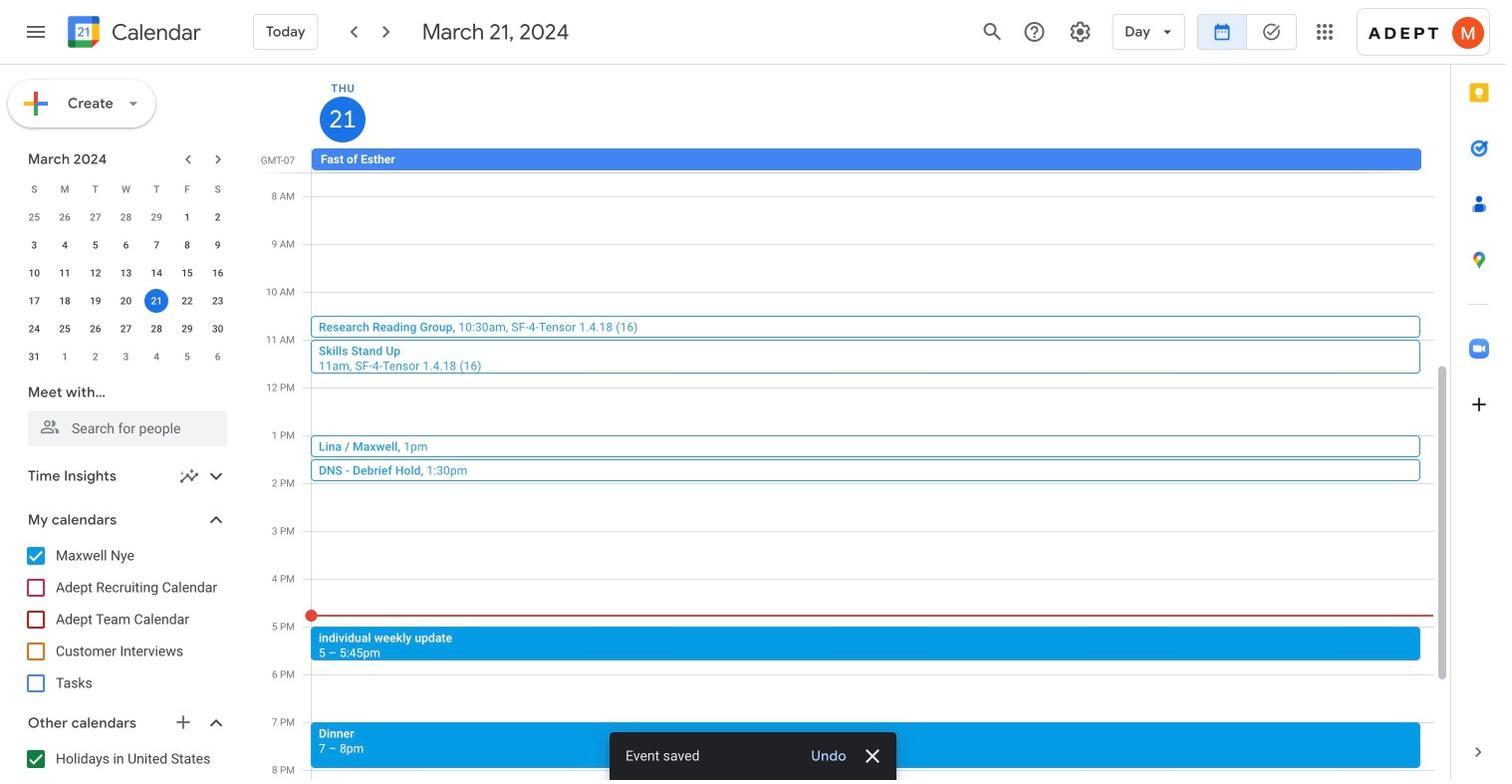 Task type: locate. For each thing, give the bounding box(es) containing it.
13 element
[[114, 261, 138, 285]]

8 element
[[175, 233, 199, 257]]

14 element
[[145, 261, 169, 285]]

february 25 element
[[22, 205, 46, 229]]

february 29 element
[[145, 205, 169, 229]]

29 element
[[175, 317, 199, 341]]

cell inside march 2024 grid
[[141, 287, 172, 315]]

5 element
[[83, 233, 107, 257]]

tab list
[[1452, 65, 1507, 724]]

cell
[[141, 287, 172, 315]]

april 6 element
[[206, 345, 230, 369]]

26 element
[[83, 317, 107, 341]]

12 element
[[83, 261, 107, 285]]

april 4 element
[[145, 345, 169, 369]]

7 element
[[145, 233, 169, 257]]

24 element
[[22, 317, 46, 341]]

thursday, march 21, today element
[[320, 97, 366, 142]]

21, today element
[[145, 289, 169, 313]]

2 element
[[206, 205, 230, 229]]

my calendars list
[[4, 540, 247, 700]]

16 element
[[206, 261, 230, 285]]

february 27 element
[[83, 205, 107, 229]]

11 element
[[53, 261, 77, 285]]

25 element
[[53, 317, 77, 341]]

heading
[[108, 20, 201, 44]]

31 element
[[22, 345, 46, 369]]

22 element
[[175, 289, 199, 313]]

1 element
[[175, 205, 199, 229]]

march 2024 grid
[[19, 175, 233, 371]]

30 element
[[206, 317, 230, 341]]

row
[[303, 148, 1451, 172], [19, 175, 233, 203], [19, 203, 233, 231], [19, 231, 233, 259], [19, 259, 233, 287], [19, 287, 233, 315], [19, 315, 233, 343], [19, 343, 233, 371]]

20 element
[[114, 289, 138, 313]]

None search field
[[0, 375, 247, 446]]

row group
[[19, 203, 233, 371]]

grid
[[255, 65, 1451, 780]]

9 element
[[206, 233, 230, 257]]

6 element
[[114, 233, 138, 257]]



Task type: vqa. For each thing, say whether or not it's contained in the screenshot.
the time
no



Task type: describe. For each thing, give the bounding box(es) containing it.
15 element
[[175, 261, 199, 285]]

27 element
[[114, 317, 138, 341]]

19 element
[[83, 289, 107, 313]]

18 element
[[53, 289, 77, 313]]

other calendars list
[[4, 743, 247, 780]]

28 element
[[145, 317, 169, 341]]

heading inside calendar element
[[108, 20, 201, 44]]

17 element
[[22, 289, 46, 313]]

add other calendars image
[[173, 712, 193, 732]]

february 28 element
[[114, 205, 138, 229]]

4 element
[[53, 233, 77, 257]]

10 element
[[22, 261, 46, 285]]

23 element
[[206, 289, 230, 313]]

april 2 element
[[83, 345, 107, 369]]

calendar element
[[64, 12, 201, 56]]

april 1 element
[[53, 345, 77, 369]]

3 element
[[22, 233, 46, 257]]

Search for people to meet text field
[[40, 411, 215, 446]]

april 3 element
[[114, 345, 138, 369]]

april 5 element
[[175, 345, 199, 369]]

main drawer image
[[24, 20, 48, 44]]

february 26 element
[[53, 205, 77, 229]]



